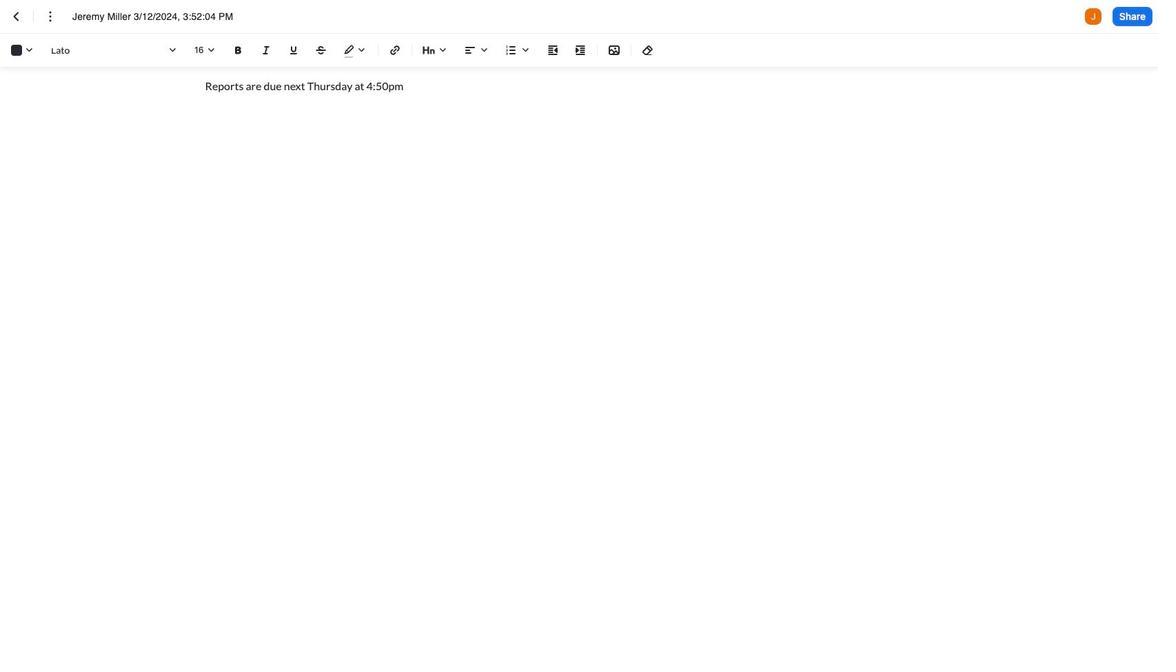 Task type: vqa. For each thing, say whether or not it's contained in the screenshot.
Bold icon
yes



Task type: describe. For each thing, give the bounding box(es) containing it.
strikethrough image
[[313, 42, 330, 59]]

bold image
[[230, 42, 247, 59]]

link image
[[387, 42, 403, 59]]

underline image
[[285, 42, 302, 59]]

increase indent image
[[572, 42, 589, 59]]



Task type: locate. For each thing, give the bounding box(es) containing it.
clear style image
[[640, 42, 656, 59]]

jeremy miller image
[[1085, 8, 1101, 25]]

all notes image
[[8, 8, 25, 25]]

decrease indent image
[[545, 42, 561, 59]]

None text field
[[72, 10, 255, 23]]

more image
[[42, 8, 59, 25]]

italic image
[[258, 42, 274, 59]]

insert image image
[[606, 42, 622, 59]]



